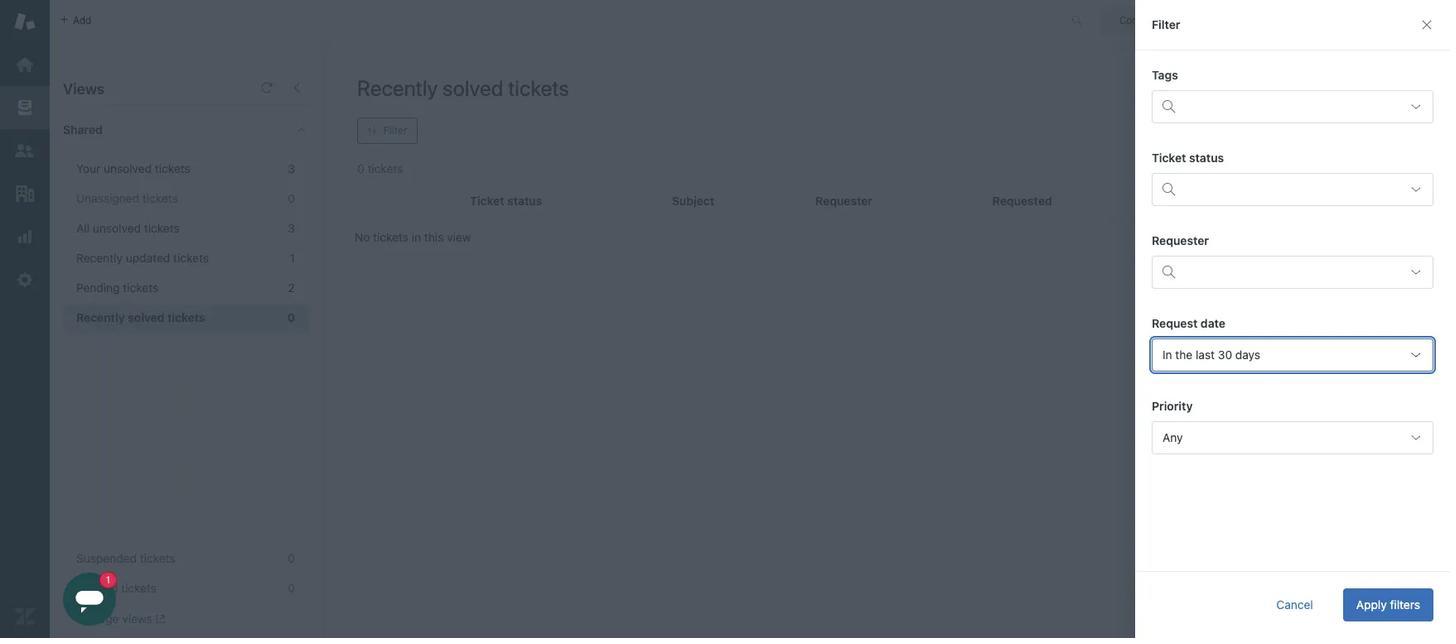 Task type: locate. For each thing, give the bounding box(es) containing it.
unsolved down "unassigned"
[[93, 221, 141, 235]]

recently down pending
[[76, 311, 125, 325]]

filter inside button
[[384, 124, 407, 137]]

in
[[1162, 348, 1172, 362]]

views image
[[14, 97, 36, 118]]

recently
[[357, 75, 438, 100], [76, 251, 123, 265], [76, 311, 125, 325]]

(opens in a new tab) image
[[152, 615, 165, 625]]

ticket status element
[[1152, 173, 1433, 206]]

2 3 from the top
[[288, 221, 295, 235]]

0
[[288, 191, 295, 205], [287, 311, 295, 325], [288, 552, 295, 566], [288, 582, 295, 596]]

1 vertical spatial recently
[[76, 251, 123, 265]]

tickets
[[508, 75, 569, 100], [155, 162, 190, 176], [142, 191, 178, 205], [144, 221, 180, 235], [373, 230, 408, 244], [173, 251, 209, 265], [123, 281, 158, 295], [167, 311, 205, 325], [140, 552, 175, 566], [121, 582, 157, 596]]

close drawer image
[[1420, 18, 1433, 31]]

manage views link
[[76, 612, 165, 627]]

0 horizontal spatial solved
[[128, 311, 164, 325]]

0 for deleted tickets
[[288, 582, 295, 596]]

your
[[1344, 70, 1367, 85]]

0 horizontal spatial filter
[[384, 124, 407, 137]]

1 3 from the top
[[288, 162, 295, 176]]

recently up filter button
[[357, 75, 438, 100]]

ticket status
[[1152, 151, 1224, 165]]

to
[[1330, 70, 1341, 85]]

cancel
[[1276, 598, 1313, 612]]

pending
[[76, 281, 120, 295]]

talk
[[1229, 70, 1250, 85]]

recently solved tickets
[[357, 75, 569, 100], [76, 311, 205, 325]]

recently for 0
[[76, 311, 125, 325]]

0 vertical spatial filter
[[1152, 17, 1180, 31]]

tags element
[[1152, 90, 1433, 123]]

manage views
[[76, 612, 152, 626]]

shared button
[[50, 105, 279, 155]]

refresh views pane image
[[260, 81, 273, 94]]

0 vertical spatial recently solved tickets
[[357, 75, 569, 100]]

apply filters
[[1356, 598, 1420, 612]]

unsolved up unassigned tickets
[[104, 162, 152, 176]]

recently updated tickets
[[76, 251, 209, 265]]

3
[[288, 162, 295, 176], [288, 221, 295, 235]]

0 vertical spatial solved
[[443, 75, 503, 100]]

1 vertical spatial solved
[[128, 311, 164, 325]]

all unsolved tickets
[[76, 221, 180, 235]]

0 for recently solved tickets
[[287, 311, 295, 325]]

3 up 1 on the top of the page
[[288, 221, 295, 235]]

solved
[[443, 75, 503, 100], [128, 311, 164, 325]]

1 vertical spatial filter
[[384, 124, 407, 137]]

unsolved
[[104, 162, 152, 176], [93, 221, 141, 235]]

filter
[[1152, 17, 1180, 31], [384, 124, 407, 137]]

0 horizontal spatial recently solved tickets
[[76, 311, 205, 325]]

zendesk image
[[14, 607, 36, 628]]

1 vertical spatial recently solved tickets
[[76, 311, 205, 325]]

filter button
[[357, 118, 417, 144]]

0 for suspended tickets
[[288, 552, 295, 566]]

last
[[1196, 348, 1215, 362]]

shared heading
[[50, 105, 323, 155]]

your
[[76, 162, 100, 176]]

0 vertical spatial 3
[[288, 162, 295, 176]]

views
[[63, 80, 104, 98]]

admin image
[[14, 269, 36, 291]]

1 vertical spatial unsolved
[[93, 221, 141, 235]]

browser's
[[1180, 85, 1232, 99]]

2 vertical spatial recently
[[76, 311, 125, 325]]

reporting image
[[14, 226, 36, 248]]

organizations image
[[14, 183, 36, 205]]

requester element
[[1152, 256, 1433, 289]]

1 horizontal spatial solved
[[443, 75, 503, 100]]

any
[[1162, 431, 1183, 445]]

0 vertical spatial unsolved
[[104, 162, 152, 176]]

recently up pending
[[76, 251, 123, 265]]

3 down 'collapse views pane' icon
[[288, 162, 295, 176]]

access
[[1289, 70, 1327, 85]]

1
[[290, 251, 295, 265]]

ticket
[[1152, 151, 1186, 165]]

apply filters button
[[1343, 589, 1433, 622]]

1 vertical spatial 3
[[288, 221, 295, 235]]

date
[[1201, 317, 1225, 331]]

1 horizontal spatial filter
[[1152, 17, 1180, 31]]

customers image
[[14, 140, 36, 162]]



Task type: vqa. For each thing, say whether or not it's contained in the screenshot.
Filter button
yes



Task type: describe. For each thing, give the bounding box(es) containing it.
microphone.
[[1235, 85, 1302, 99]]

views
[[122, 612, 152, 626]]

needs
[[1254, 70, 1286, 85]]

in
[[412, 230, 421, 244]]

cancel button
[[1263, 589, 1326, 622]]

Any field
[[1152, 422, 1433, 455]]

recently for 1
[[76, 251, 123, 265]]

zendesk
[[1180, 70, 1226, 85]]

unassigned tickets
[[76, 191, 178, 205]]

0 vertical spatial recently
[[357, 75, 438, 100]]

no
[[355, 230, 370, 244]]

status
[[1189, 151, 1224, 165]]

main element
[[0, 0, 50, 639]]

days
[[1235, 348, 1260, 362]]

view
[[447, 230, 471, 244]]

suspended
[[76, 552, 137, 566]]

zendesk talk needs access to your browser's microphone.
[[1180, 70, 1367, 99]]

3 for your unsolved tickets
[[288, 162, 295, 176]]

suspended tickets
[[76, 552, 175, 566]]

no tickets in this view
[[355, 230, 471, 244]]

30
[[1218, 348, 1232, 362]]

priority
[[1152, 399, 1193, 413]]

zendesk support image
[[14, 11, 36, 32]]

all
[[76, 221, 90, 235]]

pending tickets
[[76, 281, 158, 295]]

request date
[[1152, 317, 1225, 331]]

requester
[[1152, 234, 1209, 248]]

subject
[[672, 194, 714, 208]]

get started image
[[14, 54, 36, 75]]

unsolved for your
[[104, 162, 152, 176]]

manage
[[76, 612, 119, 626]]

In the last 30 days field
[[1152, 339, 1433, 372]]

shared
[[63, 123, 103, 137]]

updated
[[126, 251, 170, 265]]

conversations button
[[1101, 7, 1224, 34]]

the
[[1175, 348, 1193, 362]]

0 for unassigned tickets
[[288, 191, 295, 205]]

apply
[[1356, 598, 1387, 612]]

unassigned
[[76, 191, 139, 205]]

1 horizontal spatial recently solved tickets
[[357, 75, 569, 100]]

unsolved for all
[[93, 221, 141, 235]]

tags
[[1152, 68, 1178, 82]]

collapse views pane image
[[290, 81, 303, 94]]

request
[[1152, 317, 1198, 331]]

this
[[424, 230, 444, 244]]

3 for all unsolved tickets
[[288, 221, 295, 235]]

deleted
[[76, 582, 118, 596]]

filter dialog
[[1135, 0, 1450, 639]]

your unsolved tickets
[[76, 162, 190, 176]]

filter inside dialog
[[1152, 17, 1180, 31]]

filters
[[1390, 598, 1420, 612]]

deleted tickets
[[76, 582, 157, 596]]

conversations
[[1119, 14, 1186, 26]]

in the last 30 days
[[1162, 348, 1260, 362]]

2
[[288, 281, 295, 295]]



